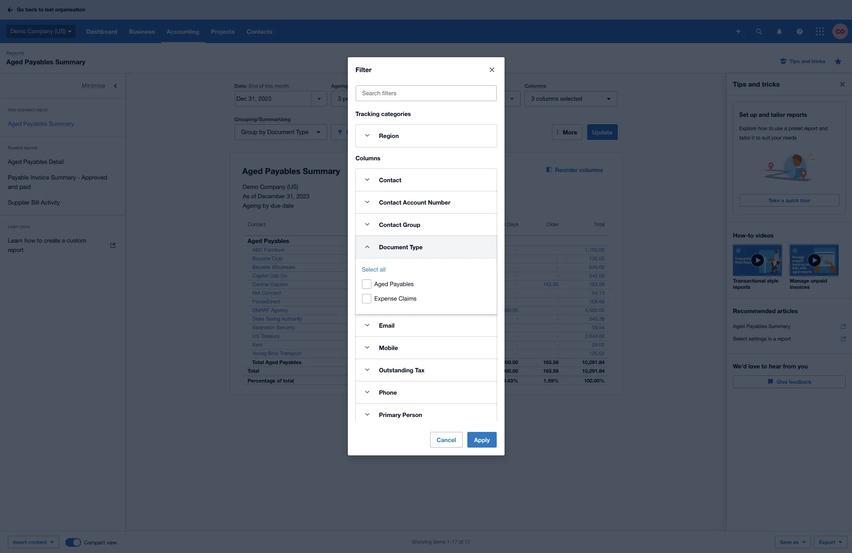 Task type: locate. For each thing, give the bounding box(es) containing it.
1 3 from the left
[[338, 95, 341, 102]]

columns left selected
[[537, 95, 559, 102]]

articles
[[778, 307, 799, 315]]

to inside learn how to create a custom report
[[37, 237, 42, 244]]

1 vertical spatial bayside
[[252, 264, 271, 270]]

select for select all
[[362, 266, 379, 273]]

powerdirect link
[[243, 298, 285, 306]]

0 horizontal spatial 108.60 link
[[370, 298, 395, 306]]

2 17 from the left
[[465, 539, 471, 545]]

expand image for primary person
[[360, 407, 376, 423]]

to left use
[[770, 125, 774, 131]]

125.03 link up outstanding on the bottom
[[370, 350, 395, 358]]

30 inside the 1 - 30 days 'button'
[[372, 222, 378, 227]]

54.13 up 4,500.00
[[593, 290, 605, 296]]

total
[[283, 378, 294, 384]]

2 2,000.00 from the top
[[499, 359, 519, 366]]

0 horizontal spatial 245.38 link
[[370, 315, 395, 323]]

1 horizontal spatial 59.54
[[593, 325, 605, 331]]

0 vertical spatial columns
[[537, 95, 559, 102]]

save as button
[[776, 536, 812, 549]]

2 learn from the top
[[8, 237, 23, 244]]

report right the "standard"
[[36, 107, 48, 112]]

more button
[[552, 124, 583, 140]]

demo for demo company (us) as of december 31, 2023 ageing by due date
[[243, 184, 259, 190]]

1 vertical spatial filter
[[347, 128, 361, 135]]

0 horizontal spatial tailor
[[740, 135, 751, 141]]

demo inside popup button
[[10, 28, 26, 34]]

email
[[379, 322, 395, 329]]

245.38 down the 4,500.00 link
[[590, 316, 605, 322]]

0 horizontal spatial columns
[[537, 95, 559, 102]]

1 bayside from the top
[[252, 256, 271, 262]]

related reports
[[8, 145, 37, 150]]

date right due
[[447, 95, 460, 102]]

2 vertical spatial 2,000.00
[[499, 368, 519, 374]]

59.54 up 'mobile'
[[378, 325, 390, 331]]

108.60 for first '108.60' link from left
[[375, 299, 390, 305]]

xero left the "standard"
[[8, 107, 17, 112]]

days
[[379, 222, 390, 227], [507, 222, 519, 227]]

0 horizontal spatial demo
[[10, 28, 26, 34]]

how inside learn how to create a custom report
[[24, 237, 36, 244]]

1 245.38 from the left
[[375, 316, 390, 322]]

1 54.13 from the left
[[378, 290, 390, 296]]

save
[[781, 539, 793, 546]]

select left all
[[362, 266, 379, 273]]

2,644.60 link down email
[[366, 333, 395, 340]]

10,291.84 up 100.00%
[[583, 368, 605, 374]]

1 vertical spatial aged payables
[[375, 281, 414, 287]]

expand image
[[360, 194, 376, 210], [360, 217, 376, 232], [360, 317, 376, 333], [360, 340, 376, 356], [360, 362, 376, 378]]

reports
[[6, 50, 24, 56]]

how-
[[734, 232, 749, 239]]

group down account
[[403, 221, 421, 228]]

ageing left the by
[[428, 83, 445, 89]]

bayside wholesale link
[[243, 264, 300, 271]]

2 242.00 from the left
[[590, 273, 605, 279]]

recommended articles
[[734, 307, 799, 315]]

1 horizontal spatial 840.00
[[590, 264, 605, 270]]

bayside up capital
[[252, 264, 271, 270]]

expand image
[[360, 128, 376, 143], [360, 172, 376, 188], [360, 385, 376, 400], [360, 407, 376, 423]]

0 vertical spatial 10,291.84
[[583, 359, 605, 366]]

242.00 link
[[370, 272, 395, 280], [585, 272, 610, 280]]

expand image for contact group
[[360, 217, 376, 232]]

days inside 'button'
[[379, 222, 390, 227]]

0 vertical spatial company
[[28, 28, 53, 34]]

aged inside "link"
[[8, 158, 22, 165]]

2,000.00
[[499, 307, 519, 313], [499, 359, 519, 366], [499, 368, 519, 374]]

1 vertical spatial by
[[263, 202, 269, 209]]

company for demo company (us)
[[28, 28, 53, 34]]

expand image left outstanding on the bottom
[[360, 362, 376, 378]]

1,150.00 for 1st 1,150.00 'link' from right
[[585, 247, 605, 253]]

swanston security
[[252, 325, 295, 331]]

4,500.00 link
[[581, 307, 610, 315]]

1 840.00 from the left
[[375, 264, 390, 270]]

expand image left email
[[360, 317, 376, 333]]

1 horizontal spatial 59.54 link
[[588, 324, 610, 332]]

ageing down as
[[243, 202, 261, 209]]

to for we'd love to hear from you
[[762, 363, 768, 370]]

0 horizontal spatial 125.03
[[375, 351, 390, 356]]

0 vertical spatial 30
[[371, 95, 378, 102]]

total inside button
[[595, 222, 605, 227]]

wholesale
[[272, 264, 296, 270]]

export
[[820, 539, 836, 546]]

1,150.00 link down total button
[[581, 246, 610, 254]]

1 54.13 link from the left
[[373, 289, 395, 297]]

0 vertical spatial reports
[[788, 111, 808, 118]]

how inside explore how to use a preset report and tailor it to suit your needs
[[759, 125, 768, 131]]

demo
[[10, 28, 26, 34], [243, 184, 259, 190]]

4,500.00
[[585, 307, 605, 313]]

5,599.28 for total
[[371, 368, 390, 374]]

payable
[[8, 174, 29, 181]]

expand image for mobile
[[360, 340, 376, 356]]

xero inside the report output 'element'
[[252, 342, 263, 348]]

3 expand image from the top
[[360, 317, 376, 333]]

1 days from the left
[[379, 222, 390, 227]]

1 245.38 link from the left
[[370, 315, 395, 323]]

1,150.00 link up all
[[366, 246, 395, 254]]

of left this
[[259, 83, 264, 89]]

0 horizontal spatial 54.13 link
[[373, 289, 395, 297]]

242.00 down all
[[375, 273, 390, 279]]

supplier bill activity
[[8, 199, 60, 206]]

1 vertical spatial tailor
[[740, 135, 751, 141]]

1 horizontal spatial tips
[[790, 58, 801, 64]]

select left the settings
[[734, 336, 748, 342]]

130.00 up all
[[375, 256, 390, 262]]

- inside 'button'
[[368, 222, 370, 227]]

ageing inside demo company (us) as of december 31, 2023 ageing by due date
[[243, 202, 261, 209]]

(us) for demo company (us)
[[55, 28, 66, 34]]

1 horizontal spatial 242.00
[[590, 273, 605, 279]]

take
[[769, 197, 781, 204]]

30 left day
[[371, 95, 378, 102]]

tailor left the it
[[740, 135, 751, 141]]

1 vertical spatial date
[[447, 95, 460, 102]]

1 vertical spatial document
[[379, 243, 409, 250]]

how down more
[[24, 237, 36, 244]]

54.13
[[378, 290, 390, 296], [593, 290, 605, 296]]

a right 'in'
[[774, 336, 777, 342]]

cab
[[270, 273, 279, 279]]

1 expand image from the top
[[360, 128, 376, 143]]

245.38 link
[[370, 315, 395, 323], [585, 315, 610, 323]]

transactional
[[734, 278, 766, 284]]

1 horizontal spatial aged payables summary link
[[734, 320, 847, 333]]

2,644.60 link up 29.00
[[581, 333, 610, 340]]

1 horizontal spatial aged payables
[[375, 281, 414, 287]]

payables down reports link
[[25, 58, 53, 66]]

tax
[[415, 366, 425, 374]]

periods
[[343, 95, 363, 102]]

learn inside learn how to create a custom report
[[8, 237, 23, 244]]

17 right items
[[452, 539, 458, 545]]

of left 'total'
[[277, 378, 282, 384]]

1 125.03 from the left
[[375, 351, 390, 356]]

compact
[[84, 540, 105, 546]]

1 5,599.28 from the top
[[371, 359, 390, 366]]

1,150.00 link
[[366, 246, 395, 254], [581, 246, 610, 254]]

0 horizontal spatial 130.00 link
[[370, 255, 395, 263]]

videos
[[756, 232, 775, 239]]

1 horizontal spatial date
[[447, 95, 460, 102]]

3 left periods
[[338, 95, 341, 102]]

grouping/summarizing
[[235, 116, 291, 122]]

set up and tailor reports
[[740, 111, 808, 118]]

number
[[428, 199, 451, 206]]

130.00 link up all
[[370, 255, 395, 263]]

filter inside button
[[347, 128, 361, 135]]

total button
[[564, 217, 610, 236]]

expand image for outstanding tax
[[360, 362, 376, 378]]

1 horizontal spatial columns
[[525, 83, 547, 89]]

125.03
[[375, 351, 390, 356], [590, 351, 605, 356]]

2,644.60 up 29.00
[[585, 333, 605, 339]]

bayside inside 'link'
[[252, 256, 271, 262]]

125.03 link down 29.00 link
[[585, 350, 610, 358]]

1 130.00 from the left
[[375, 256, 390, 262]]

group inside filter dialog
[[403, 221, 421, 228]]

0 vertical spatial select
[[362, 266, 379, 273]]

1 vertical spatial aged payables summary
[[734, 324, 791, 329]]

tour
[[801, 197, 811, 204]]

payables down transport
[[280, 359, 302, 366]]

expand image up collapse image
[[360, 217, 376, 232]]

summary down aged payables detail "link"
[[51, 174, 76, 181]]

to inside co banner
[[39, 6, 43, 13]]

1,150.00 down total button
[[585, 247, 605, 253]]

filter down tracking
[[347, 128, 361, 135]]

manage unpaid invoices
[[791, 278, 828, 290]]

report output element
[[243, 217, 610, 385]]

1 vertical spatial 10,291.84
[[583, 368, 605, 374]]

reports up recommended
[[734, 284, 751, 290]]

130.00 link down total button
[[585, 255, 610, 263]]

learn for learn more
[[8, 224, 19, 229]]

2 242.00 link from the left
[[585, 272, 610, 280]]

reports aged payables summary
[[6, 50, 86, 66]]

3 periods of 30 day
[[338, 95, 390, 102]]

and inside explore how to use a preset report and tailor it to suit your needs
[[820, 125, 829, 131]]

108.60 link up email
[[370, 298, 395, 306]]

4 expand image from the top
[[360, 407, 376, 423]]

payables
[[25, 58, 53, 66], [23, 120, 47, 127], [23, 158, 47, 165], [264, 237, 289, 244], [390, 281, 414, 287], [747, 324, 768, 329], [280, 359, 302, 366]]

group by document type
[[241, 129, 309, 135]]

2 expand image from the top
[[360, 172, 376, 188]]

0 vertical spatial columns
[[525, 83, 547, 89]]

5,599.28 down 'mobile'
[[371, 359, 390, 366]]

59.54
[[378, 325, 390, 331], [593, 325, 605, 331]]

2 130.00 from the left
[[590, 256, 605, 262]]

0 horizontal spatial 59.54
[[378, 325, 390, 331]]

phone
[[379, 389, 397, 396]]

2 horizontal spatial ageing
[[428, 83, 445, 89]]

1 horizontal spatial group
[[403, 221, 421, 228]]

aged down the related
[[8, 158, 22, 165]]

payables inside filter dialog
[[390, 281, 414, 287]]

demo for demo company (us)
[[10, 28, 26, 34]]

163.56
[[544, 282, 559, 287], [590, 282, 605, 287], [544, 359, 559, 366], [544, 368, 559, 374]]

1 vertical spatial tips and tricks
[[734, 80, 781, 88]]

3 2,000.00 from the top
[[499, 368, 519, 374]]

0 horizontal spatial 2,644.60 link
[[366, 333, 395, 340]]

learn left more
[[8, 224, 19, 229]]

1 10,291.84 from the top
[[583, 359, 605, 366]]

1 horizontal spatial 108.60 link
[[585, 298, 610, 306]]

1 1,150.00 from the left
[[371, 247, 390, 253]]

aged payables summary link down xero standard report
[[0, 116, 125, 132]]

1 horizontal spatial columns
[[580, 166, 604, 173]]

learn
[[8, 224, 19, 229], [8, 237, 23, 244]]

1 vertical spatial columns
[[356, 154, 381, 161]]

2 245.38 from the left
[[590, 316, 605, 322]]

5 expand image from the top
[[360, 362, 376, 378]]

group
[[241, 129, 258, 135], [403, 221, 421, 228]]

close image
[[485, 62, 500, 77]]

0 horizontal spatial 17
[[452, 539, 458, 545]]

payables up claims
[[390, 281, 414, 287]]

0 horizontal spatial how
[[24, 237, 36, 244]]

(us) down the go back to last organisation
[[55, 28, 66, 34]]

(us) inside popup button
[[55, 28, 66, 34]]

reports inside transactional style reports
[[734, 284, 751, 290]]

1 vertical spatial group
[[403, 221, 421, 228]]

by down grouping/summarizing
[[259, 129, 266, 135]]

0 vertical spatial aged payables summary link
[[0, 116, 125, 132]]

10,291.84 for total
[[583, 368, 605, 374]]

xero for xero
[[252, 342, 263, 348]]

3 inside button
[[338, 95, 341, 102]]

2 expand image from the top
[[360, 217, 376, 232]]

aged down recommended
[[734, 324, 746, 329]]

payable invoice summary - approved and paid link
[[0, 170, 125, 195]]

ageing by
[[428, 83, 453, 89]]

1 vertical spatial tips
[[734, 80, 747, 88]]

1 horizontal spatial 1,150.00 link
[[581, 246, 610, 254]]

1 expand image from the top
[[360, 194, 376, 210]]

0 horizontal spatial aged payables
[[248, 237, 289, 244]]

ageing
[[332, 83, 349, 89], [428, 83, 445, 89], [243, 202, 261, 209]]

840.00
[[375, 264, 390, 270], [590, 264, 605, 270]]

0 vertical spatial demo
[[10, 28, 26, 34]]

0 horizontal spatial 1,150.00
[[371, 247, 390, 253]]

update
[[593, 129, 613, 136]]

3 expand image from the top
[[360, 385, 376, 400]]

0 vertical spatial (us)
[[55, 28, 66, 34]]

date : end of this month
[[235, 83, 289, 89]]

select inside button
[[362, 266, 379, 273]]

0 horizontal spatial 242.00 link
[[370, 272, 395, 280]]

a inside button
[[782, 197, 785, 204]]

2 bayside from the top
[[252, 264, 271, 270]]

108.60 up 4,500.00
[[590, 299, 605, 305]]

company down go back to last organisation link
[[28, 28, 53, 34]]

swanston security link
[[243, 324, 300, 332]]

standard
[[18, 107, 35, 112]]

2 54.13 link from the left
[[588, 289, 610, 297]]

of right periods
[[364, 95, 370, 102]]

days for 61 - 90 days
[[507, 222, 519, 227]]

detail
[[49, 158, 64, 165]]

expand image for contact
[[360, 172, 376, 188]]

of right as
[[251, 193, 256, 200]]

2 840.00 from the left
[[590, 264, 605, 270]]

1 horizontal spatial 242.00 link
[[585, 272, 610, 280]]

to for go back to last organisation
[[39, 6, 43, 13]]

1 2,644.60 link from the left
[[366, 333, 395, 340]]

columns inside reorder columns button
[[580, 166, 604, 173]]

contact account number
[[379, 199, 451, 206]]

1 horizontal spatial 54.13 link
[[588, 289, 610, 297]]

2,000.00 link
[[494, 307, 523, 315]]

10,291.84 down 29.00 link
[[583, 359, 605, 366]]

document inside filter dialog
[[379, 243, 409, 250]]

1 horizontal spatial tricks
[[813, 58, 826, 64]]

0 vertical spatial aged payables
[[248, 237, 289, 244]]

0 vertical spatial total
[[595, 222, 605, 227]]

1 108.60 from the left
[[375, 299, 390, 305]]

:
[[246, 83, 248, 89]]

claims
[[399, 295, 417, 302]]

100.00%
[[585, 378, 605, 384]]

(us)
[[55, 28, 66, 34], [287, 184, 299, 190]]

245.38 down the expense
[[375, 316, 390, 322]]

by inside popup button
[[259, 129, 266, 135]]

svg image
[[7, 7, 13, 12], [817, 27, 825, 35], [798, 28, 803, 34], [737, 29, 742, 34]]

expand image for region
[[360, 128, 376, 143]]

0 horizontal spatial group
[[241, 129, 258, 135]]

learn how to create a custom report link
[[0, 233, 125, 258]]

130.00 for second the 130.00 link from right
[[375, 256, 390, 262]]

2 days from the left
[[507, 222, 519, 227]]

1 horizontal spatial how
[[759, 125, 768, 131]]

1 vertical spatial reports
[[24, 145, 37, 150]]

manage
[[791, 278, 810, 284]]

aged down the "standard"
[[8, 120, 22, 127]]

2 108.60 from the left
[[590, 299, 605, 305]]

1 59.54 from the left
[[378, 325, 390, 331]]

aged down all
[[375, 281, 389, 287]]

to left "last"
[[39, 6, 43, 13]]

30 right 1
[[372, 222, 378, 227]]

1 2,000.00 from the top
[[499, 307, 519, 313]]

svg image
[[757, 28, 763, 34], [778, 28, 783, 34], [68, 30, 72, 32]]

of inside button
[[364, 95, 370, 102]]

1 horizontal spatial 130.00
[[590, 256, 605, 262]]

payables inside reports aged payables summary
[[25, 58, 53, 66]]

108.60 for second '108.60' link from left
[[590, 299, 605, 305]]

1 horizontal spatial 2,644.60
[[585, 333, 605, 339]]

0 horizontal spatial 108.60
[[375, 299, 390, 305]]

filter dialog
[[348, 57, 505, 471]]

242.00
[[375, 273, 390, 279], [590, 273, 605, 279]]

1 horizontal spatial 17
[[465, 539, 471, 545]]

tricks inside button
[[813, 58, 826, 64]]

svg image inside demo company (us) popup button
[[68, 30, 72, 32]]

0 horizontal spatial (us)
[[55, 28, 66, 34]]

of inside demo company (us) as of december 31, 2023 ageing by due date
[[251, 193, 256, 200]]

1 vertical spatial demo
[[243, 184, 259, 190]]

54.13 link down all
[[373, 289, 395, 297]]

242.00 link up 4,500.00
[[585, 272, 610, 280]]

1,150.00 up all
[[371, 247, 390, 253]]

select all button
[[362, 265, 386, 274]]

region
[[379, 132, 399, 139]]

company inside demo company (us) as of december 31, 2023 ageing by due date
[[260, 184, 286, 190]]

0 horizontal spatial 163.56 link
[[539, 281, 564, 289]]

ageing up periods
[[332, 83, 349, 89]]

aged payables detail
[[8, 158, 64, 165]]

1 vertical spatial type
[[410, 243, 423, 250]]

1 horizontal spatial 54.13
[[593, 290, 605, 296]]

ageing for ageing periods
[[332, 83, 349, 89]]

bayside for bayside club
[[252, 256, 271, 262]]

aged payables
[[248, 237, 289, 244], [375, 281, 414, 287]]

learn more
[[8, 224, 30, 229]]

of inside date : end of this month
[[259, 83, 264, 89]]

svg image inside go back to last organisation link
[[7, 7, 13, 12]]

filter inside dialog
[[356, 65, 372, 74]]

group down grouping/summarizing
[[241, 129, 258, 135]]

2 1,150.00 from the left
[[585, 247, 605, 253]]

transactional style reports button
[[734, 245, 783, 290]]

1 vertical spatial 2,000.00
[[499, 359, 519, 366]]

columns for 3
[[537, 95, 559, 102]]

days inside button
[[507, 222, 519, 227]]

1 242.00 from the left
[[375, 273, 390, 279]]

1 horizontal spatial document
[[379, 243, 409, 250]]

4 expand image from the top
[[360, 340, 376, 356]]

2 125.03 from the left
[[590, 351, 605, 356]]

(us) inside demo company (us) as of december 31, 2023 ageing by due date
[[287, 184, 299, 190]]

0 horizontal spatial 840.00
[[375, 264, 390, 270]]

1 horizontal spatial ageing
[[332, 83, 349, 89]]

0 horizontal spatial document
[[268, 129, 295, 135]]

payables inside "link"
[[23, 158, 47, 165]]

130.00 for 2nd the 130.00 link from left
[[590, 256, 605, 262]]

a right use
[[785, 125, 788, 131]]

2 3 from the left
[[532, 95, 535, 102]]

columns
[[537, 95, 559, 102], [580, 166, 604, 173]]

from
[[784, 363, 797, 370]]

0 vertical spatial tips
[[790, 58, 801, 64]]

take a quick tour
[[769, 197, 811, 204]]

1 vertical spatial tricks
[[763, 80, 781, 88]]

back
[[25, 6, 37, 13]]

108.60 up email
[[375, 299, 390, 305]]

central copiers link
[[243, 281, 293, 289]]

1 horizontal spatial 1,150.00
[[585, 247, 605, 253]]

0 horizontal spatial xero
[[8, 107, 17, 112]]

0 vertical spatial 2,000.00
[[499, 307, 519, 313]]

0 horizontal spatial 54.13
[[378, 290, 390, 296]]

0 vertical spatial tailor
[[772, 111, 786, 118]]

245.38 link down the 4,500.00 link
[[585, 315, 610, 323]]

0 horizontal spatial 245.38
[[375, 316, 390, 322]]

and inside payable invoice summary - approved and paid
[[8, 184, 18, 190]]

document down contact group
[[379, 243, 409, 250]]

0 vertical spatial document
[[268, 129, 295, 135]]

aged payables summary link down the articles
[[734, 320, 847, 333]]

245.38 for first 245.38 link from the right
[[590, 316, 605, 322]]

date left end
[[235, 83, 246, 89]]

xero down us
[[252, 342, 263, 348]]

demo inside demo company (us) as of december 31, 2023 ageing by due date
[[243, 184, 259, 190]]

a inside explore how to use a preset report and tailor it to suit your needs
[[785, 125, 788, 131]]

activity
[[41, 199, 60, 206]]

130.00 down total button
[[590, 256, 605, 262]]

company up "december"
[[260, 184, 286, 190]]

save as
[[781, 539, 800, 546]]

to for explore how to use a preset report and tailor it to suit your needs
[[770, 125, 774, 131]]

2 840.00 link from the left
[[585, 264, 610, 271]]

demo down go
[[10, 28, 26, 34]]

0 horizontal spatial tips and tricks
[[734, 80, 781, 88]]

54.13 link
[[373, 289, 395, 297], [588, 289, 610, 297]]

0 horizontal spatial 130.00
[[375, 256, 390, 262]]

person
[[403, 411, 423, 418]]

0 horizontal spatial type
[[296, 129, 309, 135]]

0 horizontal spatial 242.00
[[375, 273, 390, 279]]

columns up the report title field
[[356, 154, 381, 161]]

columns inside filter dialog
[[356, 154, 381, 161]]

2 59.54 from the left
[[593, 325, 605, 331]]

3 left selected
[[532, 95, 535, 102]]

0 vertical spatial how
[[759, 125, 768, 131]]

reports up the preset
[[788, 111, 808, 118]]

0 horizontal spatial days
[[379, 222, 390, 227]]

report down the learn more
[[8, 247, 24, 253]]

1 vertical spatial how
[[24, 237, 36, 244]]

days right 1
[[379, 222, 390, 227]]

54.13 down all
[[378, 290, 390, 296]]

document down grouping/summarizing
[[268, 129, 295, 135]]

xero standard report
[[8, 107, 48, 112]]

2,644.60 down email
[[371, 333, 390, 339]]

summary inside reports aged payables summary
[[55, 58, 86, 66]]

by inside demo company (us) as of december 31, 2023 ageing by due date
[[263, 202, 269, 209]]

2 10,291.84 from the top
[[583, 368, 605, 374]]

2 2,644.60 from the left
[[585, 333, 605, 339]]

group by document type button
[[235, 124, 328, 140]]

108.60 link up 4,500.00
[[585, 298, 610, 306]]

2 5,599.28 from the top
[[371, 368, 390, 374]]

0 horizontal spatial 1,150.00 link
[[366, 246, 395, 254]]

54.13 link up 4,500.00
[[588, 289, 610, 297]]

5,599.28 up 54.41% at left
[[371, 368, 390, 374]]

percentage
[[248, 378, 276, 384]]

1 learn from the top
[[8, 224, 19, 229]]

0 horizontal spatial company
[[28, 28, 53, 34]]

report right 'in'
[[778, 336, 792, 342]]

2 54.13 from the left
[[593, 290, 605, 296]]

aged payables up expense claims
[[375, 281, 414, 287]]

1 17 from the left
[[452, 539, 458, 545]]

expense
[[375, 295, 397, 302]]

company inside popup button
[[28, 28, 53, 34]]

aged inside reports aged payables summary
[[6, 58, 23, 66]]

columns right the reorder
[[580, 166, 604, 173]]



Task type: vqa. For each thing, say whether or not it's contained in the screenshot.


Task type: describe. For each thing, give the bounding box(es) containing it.
primary person
[[379, 411, 423, 418]]

agency
[[271, 307, 288, 313]]

aged down bros
[[265, 359, 278, 366]]

(us) for demo company (us) as of december 31, 2023 ageing by due date
[[287, 184, 299, 190]]

payables up the settings
[[747, 324, 768, 329]]

payable invoice summary - approved and paid
[[8, 174, 107, 190]]

of right 1- on the bottom
[[459, 539, 464, 545]]

1 - 30 days
[[364, 222, 390, 227]]

3 for 3 periods of 30 day
[[338, 95, 341, 102]]

type inside filter dialog
[[410, 243, 423, 250]]

go back to last organisation
[[17, 6, 85, 13]]

how for explore
[[759, 125, 768, 131]]

1,150.00 for first 1,150.00 'link'
[[371, 247, 390, 253]]

cancel button
[[430, 432, 463, 448]]

1 1,150.00 link from the left
[[366, 246, 395, 254]]

content
[[28, 539, 47, 546]]

29.00 link
[[588, 341, 610, 349]]

insert content button
[[8, 536, 59, 549]]

young bros transport
[[252, 351, 302, 356]]

aged inside filter dialog
[[375, 281, 389, 287]]

2 130.00 link from the left
[[585, 255, 610, 263]]

1
[[364, 222, 367, 227]]

co banner
[[0, 0, 853, 43]]

2 horizontal spatial reports
[[788, 111, 808, 118]]

report inside learn how to create a custom report
[[8, 247, 24, 253]]

give feedback button
[[734, 376, 847, 388]]

up
[[751, 111, 758, 118]]

1 horizontal spatial aged payables summary
[[734, 324, 791, 329]]

items
[[434, 539, 446, 545]]

xero link
[[243, 341, 267, 349]]

0 vertical spatial date
[[235, 83, 246, 89]]

2 108.60 link from the left
[[585, 298, 610, 306]]

expand image for phone
[[360, 385, 376, 400]]

59.54 for 2nd the 59.54 link from the left
[[593, 325, 605, 331]]

columns for reorder
[[580, 166, 604, 173]]

125.03 for 2nd 125.03 'link' from right
[[375, 351, 390, 356]]

125.03 for 1st 125.03 'link' from the right
[[590, 351, 605, 356]]

apply
[[475, 436, 490, 443]]

go back to last organisation link
[[5, 3, 90, 17]]

1 840.00 link from the left
[[370, 264, 395, 271]]

to right the it
[[757, 135, 761, 141]]

export button
[[815, 536, 848, 549]]

total aged payables
[[252, 359, 302, 366]]

abc furniture
[[252, 247, 285, 253]]

30 inside 3 periods of 30 day button
[[371, 95, 378, 102]]

2 245.38 link from the left
[[585, 315, 610, 323]]

learn for learn how to create a custom report
[[8, 237, 23, 244]]

2 163.56 link from the left
[[585, 281, 610, 289]]

tailor inside explore how to use a preset report and tailor it to suit your needs
[[740, 135, 751, 141]]

summary down minimize button
[[49, 120, 74, 127]]

summary inside payable invoice summary - approved and paid
[[51, 174, 76, 181]]

0 horizontal spatial aged payables summary link
[[0, 116, 125, 132]]

feedback
[[790, 379, 812, 385]]

young bros transport link
[[243, 350, 306, 358]]

expand image for contact account number
[[360, 194, 376, 210]]

2 vertical spatial total
[[248, 368, 259, 374]]

and inside tips and tricks button
[[802, 58, 811, 64]]

insert
[[13, 539, 27, 546]]

bill
[[31, 199, 39, 206]]

view
[[107, 540, 117, 546]]

aged payables inside the report output 'element'
[[248, 237, 289, 244]]

3 for 3 columns selected
[[532, 95, 535, 102]]

type inside popup button
[[296, 129, 309, 135]]

transactional style reports
[[734, 278, 779, 290]]

aged payables inside filter dialog
[[375, 281, 414, 287]]

a inside learn how to create a custom report
[[62, 237, 65, 244]]

10,291.84 for total aged payables
[[583, 359, 605, 366]]

date
[[283, 202, 294, 209]]

contact up contact group
[[379, 199, 402, 206]]

1 163.56 link from the left
[[539, 281, 564, 289]]

245.38 for first 245.38 link from left
[[375, 316, 390, 322]]

5,599.28 for total aged payables
[[371, 359, 390, 366]]

document inside popup button
[[268, 129, 295, 135]]

1-
[[447, 539, 452, 545]]

contact button
[[243, 217, 335, 236]]

smart agency link
[[243, 307, 293, 315]]

by
[[447, 83, 453, 89]]

- inside payable invoice summary - approved and paid
[[78, 174, 80, 181]]

to left videos
[[749, 232, 755, 239]]

59.54 for 2nd the 59.54 link from right
[[378, 325, 390, 331]]

bayside for bayside wholesale
[[252, 264, 271, 270]]

contact up the document type
[[379, 221, 402, 228]]

invoice
[[30, 174, 49, 181]]

apply button
[[468, 432, 497, 448]]

showing items 1-17 of 17
[[412, 539, 471, 545]]

1 horizontal spatial svg image
[[757, 28, 763, 34]]

mobile
[[379, 344, 398, 351]]

furniture
[[264, 247, 285, 253]]

collapse image
[[360, 239, 376, 255]]

us
[[252, 333, 259, 339]]

demo company (us) as of december 31, 2023 ageing by due date
[[243, 184, 310, 209]]

reorder columns
[[556, 166, 604, 173]]

1 125.03 link from the left
[[370, 350, 395, 358]]

19.43%
[[501, 378, 519, 384]]

1 242.00 link from the left
[[370, 272, 395, 280]]

select for select settings in a report
[[734, 336, 748, 342]]

tips inside button
[[790, 58, 801, 64]]

- inside button
[[497, 222, 499, 227]]

showing
[[412, 539, 432, 545]]

set
[[740, 111, 749, 118]]

to for learn how to create a custom report
[[37, 237, 42, 244]]

authority
[[282, 316, 302, 322]]

due
[[271, 202, 281, 209]]

club
[[272, 256, 283, 262]]

unpaid
[[812, 278, 828, 284]]

tips and tricks inside tips and tricks button
[[790, 58, 826, 64]]

more
[[20, 224, 30, 229]]

paid
[[19, 184, 31, 190]]

aged up abc
[[248, 237, 262, 244]]

reorder
[[556, 166, 578, 173]]

0 vertical spatial aged payables summary
[[8, 120, 74, 127]]

as
[[243, 193, 250, 200]]

0 horizontal spatial reports
[[24, 145, 37, 150]]

1 vertical spatial total
[[252, 359, 264, 366]]

preset
[[789, 125, 804, 131]]

group inside popup button
[[241, 129, 258, 135]]

older
[[547, 222, 559, 227]]

it
[[753, 135, 755, 141]]

custom
[[67, 237, 86, 244]]

transport
[[280, 351, 302, 356]]

expand image for email
[[360, 317, 376, 333]]

2,000.00 for total
[[499, 368, 519, 374]]

treasury
[[261, 333, 280, 339]]

Search filters field
[[356, 86, 497, 101]]

us treasury
[[252, 333, 280, 339]]

2 125.03 link from the left
[[585, 350, 610, 358]]

capital cab co
[[252, 273, 287, 279]]

month
[[275, 83, 289, 89]]

2,000.00 for total aged payables
[[499, 359, 519, 366]]

1 horizontal spatial tailor
[[772, 111, 786, 118]]

manage unpaid invoices button
[[791, 245, 840, 290]]

report inside explore how to use a preset report and tailor it to suit your needs
[[805, 125, 819, 131]]

1 108.60 link from the left
[[370, 298, 395, 306]]

xero for xero standard report
[[8, 107, 17, 112]]

2 horizontal spatial svg image
[[778, 28, 783, 34]]

contact inside contact "button"
[[248, 222, 266, 227]]

filter button
[[332, 124, 424, 140]]

we'd love to hear from you
[[734, 363, 809, 370]]

Report title field
[[241, 162, 528, 180]]

1 130.00 link from the left
[[370, 255, 395, 263]]

2 59.54 link from the left
[[588, 324, 610, 332]]

explore
[[740, 125, 757, 131]]

Select end date field
[[235, 91, 312, 106]]

1 59.54 link from the left
[[373, 324, 395, 332]]

update button
[[588, 124, 618, 140]]

how for learn
[[24, 237, 36, 244]]

net connect
[[252, 290, 281, 296]]

242.00 for 2nd 242.00 link from the left
[[590, 273, 605, 279]]

61
[[490, 222, 495, 227]]

expense claims
[[375, 295, 417, 302]]

2 2,644.60 link from the left
[[581, 333, 610, 340]]

contact up contact account number on the top
[[379, 176, 402, 183]]

learn how to create a custom report
[[8, 237, 86, 253]]

payables up furniture
[[264, 237, 289, 244]]

powerdirect
[[252, 299, 280, 305]]

cancel
[[437, 436, 457, 443]]

2 1,150.00 link from the left
[[581, 246, 610, 254]]

1 vertical spatial aged payables summary link
[[734, 320, 847, 333]]

december
[[258, 193, 285, 200]]

style
[[768, 278, 779, 284]]

company for demo company (us) as of december 31, 2023 ageing by due date
[[260, 184, 286, 190]]

1 2,644.60 from the left
[[371, 333, 390, 339]]

days for 1 - 30 days
[[379, 222, 390, 227]]

demo company (us) button
[[0, 20, 80, 43]]

242.00 for 1st 242.00 link
[[375, 273, 390, 279]]

0 horizontal spatial tricks
[[763, 80, 781, 88]]

selected
[[561, 95, 583, 102]]

you
[[799, 363, 809, 370]]

payables down xero standard report
[[23, 120, 47, 127]]

of inside the report output 'element'
[[277, 378, 282, 384]]

ageing for ageing by
[[428, 83, 445, 89]]

bayside wholesale
[[252, 264, 296, 270]]

select settings in a report
[[734, 336, 792, 342]]

summary up 'in'
[[769, 324, 791, 329]]

date inside popup button
[[447, 95, 460, 102]]

bros
[[268, 351, 279, 356]]

connect
[[262, 290, 281, 296]]

day
[[379, 95, 390, 102]]

tips and tricks button
[[776, 55, 831, 67]]



